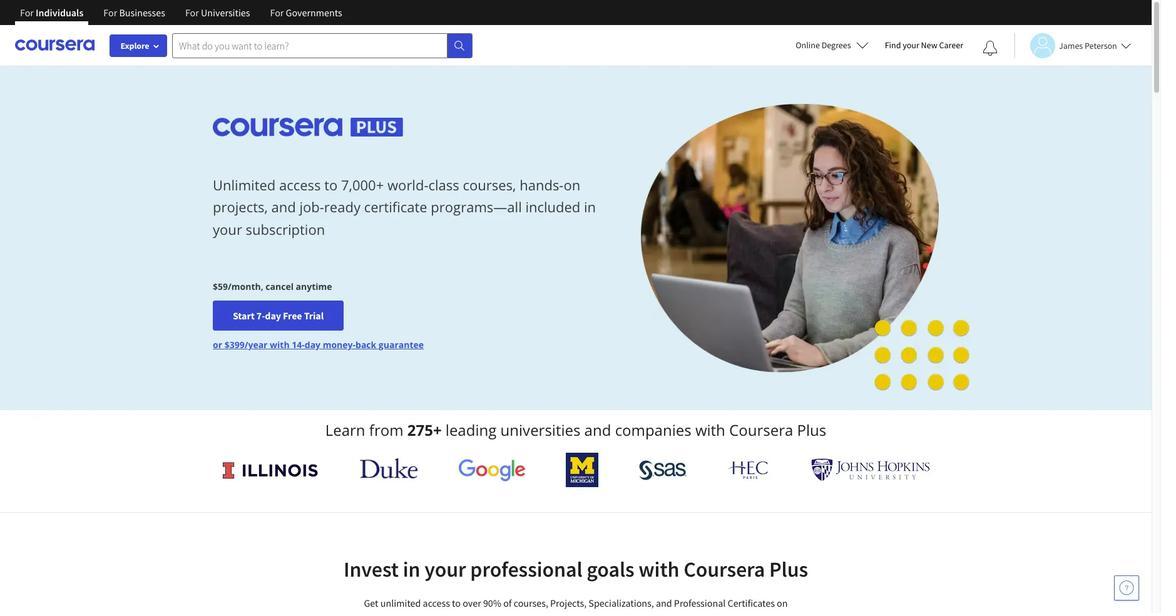 Task type: describe. For each thing, give the bounding box(es) containing it.
certificate
[[364, 198, 428, 216]]

companies
[[615, 420, 692, 440]]

1 horizontal spatial day
[[305, 339, 321, 351]]

instructors
[[517, 612, 562, 613]]

google image
[[458, 458, 526, 482]]

projects,
[[213, 198, 268, 216]]

taught
[[459, 612, 486, 613]]

start
[[233, 310, 255, 322]]

start 7-day free trial
[[233, 310, 324, 322]]

banner navigation
[[10, 0, 352, 34]]

1 horizontal spatial your
[[425, 556, 466, 582]]

$59 /month, cancel anytime
[[213, 281, 332, 293]]

online degrees
[[796, 39, 851, 51]]

university of illinois at urbana-champaign image
[[222, 460, 319, 480]]

hands-
[[520, 175, 564, 194]]

90%
[[483, 597, 502, 609]]

businesses
[[119, 6, 165, 19]]

back
[[356, 339, 377, 351]]

for for governments
[[270, 6, 284, 19]]

or $399 /year with 14-day money-back guarantee
[[213, 339, 424, 351]]

certificates
[[728, 597, 775, 609]]

james
[[1060, 40, 1084, 51]]

by
[[488, 612, 499, 613]]

/month,
[[228, 281, 263, 293]]

access inside get unlimited access to over 90% of courses, projects, specializations, and professional certificates on coursera, taught by top instructors from leading universities and companies.
[[423, 597, 450, 609]]

courses, inside get unlimited access to over 90% of courses, projects, specializations, and professional certificates on coursera, taught by top instructors from leading universities and companies.
[[514, 597, 549, 609]]

and up university of michigan image
[[585, 420, 611, 440]]

coursera plus image
[[213, 118, 403, 136]]

over
[[463, 597, 481, 609]]

companies.
[[687, 612, 735, 613]]

to inside get unlimited access to over 90% of courses, projects, specializations, and professional certificates on coursera, taught by top instructors from leading universities and companies.
[[452, 597, 461, 609]]

specializations,
[[589, 597, 654, 609]]

2 horizontal spatial with
[[696, 420, 726, 440]]

universities inside get unlimited access to over 90% of courses, projects, specializations, and professional certificates on coursera, taught by top instructors from leading universities and companies.
[[619, 612, 667, 613]]

and down the 'professional'
[[669, 612, 685, 613]]

invest in your professional goals with coursera plus
[[344, 556, 809, 582]]

james peterson
[[1060, 40, 1118, 51]]

from inside get unlimited access to over 90% of courses, projects, specializations, and professional certificates on coursera, taught by top instructors from leading universities and companies.
[[564, 612, 584, 613]]

anytime
[[296, 281, 332, 293]]

peterson
[[1085, 40, 1118, 51]]

projects,
[[551, 597, 587, 609]]

find your new career
[[885, 39, 964, 51]]

7-
[[257, 310, 265, 322]]

unlimited
[[213, 175, 276, 194]]

0 horizontal spatial universities
[[501, 420, 581, 440]]

and left the 'professional'
[[656, 597, 672, 609]]

your inside the unlimited access to 7,000+ world-class courses, hands-on projects, and job-ready certificate programs—all included in your subscription
[[213, 220, 242, 238]]

$59
[[213, 281, 228, 293]]

duke university image
[[360, 458, 418, 478]]

for individuals
[[20, 6, 83, 19]]

individuals
[[36, 6, 83, 19]]

courses, inside the unlimited access to 7,000+ world-class courses, hands-on projects, and job-ready certificate programs—all included in your subscription
[[463, 175, 516, 194]]

career
[[940, 39, 964, 51]]

0 vertical spatial from
[[369, 420, 404, 440]]

2 horizontal spatial your
[[903, 39, 920, 51]]

find
[[885, 39, 901, 51]]

for governments
[[270, 6, 342, 19]]

for universities
[[185, 6, 250, 19]]

/year
[[245, 339, 268, 351]]

cancel
[[266, 281, 294, 293]]

coursera image
[[15, 35, 95, 55]]



Task type: vqa. For each thing, say whether or not it's contained in the screenshot.
Information in Master of Science in Information Systems
no



Task type: locate. For each thing, give the bounding box(es) containing it.
of
[[504, 597, 512, 609]]

unlimited
[[381, 597, 421, 609]]

guarantee
[[379, 339, 424, 351]]

1 vertical spatial leading
[[586, 612, 617, 613]]

sas image
[[639, 460, 687, 480]]

invest
[[344, 556, 399, 582]]

1 vertical spatial from
[[564, 612, 584, 613]]

1 vertical spatial day
[[305, 339, 321, 351]]

universities up university of michigan image
[[501, 420, 581, 440]]

learn from 275+ leading universities and companies with coursera plus
[[325, 420, 827, 440]]

None search field
[[172, 33, 473, 58]]

courses, up 'instructors'
[[514, 597, 549, 609]]

0 vertical spatial courses,
[[463, 175, 516, 194]]

on up included
[[564, 175, 581, 194]]

to left over
[[452, 597, 461, 609]]

subscription
[[246, 220, 325, 238]]

1 horizontal spatial universities
[[619, 612, 667, 613]]

university of michigan image
[[566, 453, 599, 487]]

ready
[[324, 198, 361, 216]]

your down projects, in the left top of the page
[[213, 220, 242, 238]]

get
[[364, 597, 379, 609]]

your up over
[[425, 556, 466, 582]]

and
[[271, 198, 296, 216], [585, 420, 611, 440], [656, 597, 672, 609], [669, 612, 685, 613]]

14-
[[292, 339, 305, 351]]

1 vertical spatial universities
[[619, 612, 667, 613]]

0 vertical spatial your
[[903, 39, 920, 51]]

to
[[325, 175, 338, 194], [452, 597, 461, 609]]

0 vertical spatial plus
[[798, 420, 827, 440]]

1 vertical spatial on
[[777, 597, 788, 609]]

included
[[526, 198, 581, 216]]

for left governments
[[270, 6, 284, 19]]

1 vertical spatial to
[[452, 597, 461, 609]]

programs—all
[[431, 198, 522, 216]]

professional
[[471, 556, 583, 582]]

or
[[213, 339, 222, 351]]

0 horizontal spatial from
[[369, 420, 404, 440]]

governments
[[286, 6, 342, 19]]

universities
[[201, 6, 250, 19]]

0 horizontal spatial on
[[564, 175, 581, 194]]

What do you want to learn? text field
[[172, 33, 448, 58]]

1 for from the left
[[20, 6, 34, 19]]

3 for from the left
[[185, 6, 199, 19]]

1 horizontal spatial on
[[777, 597, 788, 609]]

coursera up the 'professional'
[[684, 556, 765, 582]]

in up unlimited
[[403, 556, 421, 582]]

help center image
[[1120, 581, 1135, 596]]

0 vertical spatial coursera
[[730, 420, 794, 440]]

2 vertical spatial with
[[639, 556, 680, 582]]

access up 'job-'
[[279, 175, 321, 194]]

1 vertical spatial with
[[696, 420, 726, 440]]

on inside the unlimited access to 7,000+ world-class courses, hands-on projects, and job-ready certificate programs—all included in your subscription
[[564, 175, 581, 194]]

job-
[[300, 198, 324, 216]]

start 7-day free trial button
[[213, 301, 344, 331]]

show notifications image
[[983, 41, 998, 56]]

day left money-
[[305, 339, 321, 351]]

for left "individuals"
[[20, 6, 34, 19]]

0 horizontal spatial in
[[403, 556, 421, 582]]

access
[[279, 175, 321, 194], [423, 597, 450, 609]]

explore
[[121, 40, 149, 51]]

with right goals
[[639, 556, 680, 582]]

1 horizontal spatial in
[[584, 198, 596, 216]]

0 horizontal spatial your
[[213, 220, 242, 238]]

275+
[[408, 420, 442, 440]]

johns hopkins university image
[[812, 458, 931, 482]]

0 horizontal spatial leading
[[446, 420, 497, 440]]

1 vertical spatial plus
[[770, 556, 809, 582]]

free
[[283, 310, 302, 322]]

$399
[[225, 339, 245, 351]]

1 vertical spatial courses,
[[514, 597, 549, 609]]

access inside the unlimited access to 7,000+ world-class courses, hands-on projects, and job-ready certificate programs—all included in your subscription
[[279, 175, 321, 194]]

in right included
[[584, 198, 596, 216]]

1 horizontal spatial leading
[[586, 612, 617, 613]]

1 vertical spatial access
[[423, 597, 450, 609]]

0 horizontal spatial with
[[270, 339, 290, 351]]

1 vertical spatial your
[[213, 220, 242, 238]]

0 vertical spatial day
[[265, 310, 281, 322]]

hec paris image
[[727, 457, 771, 483]]

for left universities
[[185, 6, 199, 19]]

your
[[903, 39, 920, 51], [213, 220, 242, 238], [425, 556, 466, 582]]

with left 14-
[[270, 339, 290, 351]]

online
[[796, 39, 820, 51]]

universities down specializations,
[[619, 612, 667, 613]]

universities
[[501, 420, 581, 440], [619, 612, 667, 613]]

your right find
[[903, 39, 920, 51]]

courses, up programs—all
[[463, 175, 516, 194]]

plus
[[798, 420, 827, 440], [770, 556, 809, 582]]

new
[[922, 39, 938, 51]]

with
[[270, 339, 290, 351], [696, 420, 726, 440], [639, 556, 680, 582]]

trial
[[304, 310, 324, 322]]

0 horizontal spatial day
[[265, 310, 281, 322]]

0 horizontal spatial to
[[325, 175, 338, 194]]

access up coursera,
[[423, 597, 450, 609]]

for for universities
[[185, 6, 199, 19]]

0 vertical spatial with
[[270, 339, 290, 351]]

for left businesses
[[104, 6, 117, 19]]

leading inside get unlimited access to over 90% of courses, projects, specializations, and professional certificates on coursera, taught by top instructors from leading universities and companies.
[[586, 612, 617, 613]]

degrees
[[822, 39, 851, 51]]

coursera
[[730, 420, 794, 440], [684, 556, 765, 582]]

7,000+
[[341, 175, 384, 194]]

0 vertical spatial in
[[584, 198, 596, 216]]

2 for from the left
[[104, 6, 117, 19]]

unlimited access to 7,000+ world-class courses, hands-on projects, and job-ready certificate programs—all included in your subscription
[[213, 175, 596, 238]]

on right certificates
[[777, 597, 788, 609]]

day left free
[[265, 310, 281, 322]]

for businesses
[[104, 6, 165, 19]]

for for individuals
[[20, 6, 34, 19]]

4 for from the left
[[270, 6, 284, 19]]

1 vertical spatial coursera
[[684, 556, 765, 582]]

top
[[501, 612, 515, 613]]

with right companies
[[696, 420, 726, 440]]

in inside the unlimited access to 7,000+ world-class courses, hands-on projects, and job-ready certificate programs—all included in your subscription
[[584, 198, 596, 216]]

leading up google 'image' on the left bottom of page
[[446, 420, 497, 440]]

goals
[[587, 556, 635, 582]]

and inside the unlimited access to 7,000+ world-class courses, hands-on projects, and job-ready certificate programs—all included in your subscription
[[271, 198, 296, 216]]

coursera up hec paris image
[[730, 420, 794, 440]]

money-
[[323, 339, 356, 351]]

in
[[584, 198, 596, 216], [403, 556, 421, 582]]

for for businesses
[[104, 6, 117, 19]]

0 vertical spatial access
[[279, 175, 321, 194]]

professional
[[674, 597, 726, 609]]

leading down specializations,
[[586, 612, 617, 613]]

courses,
[[463, 175, 516, 194], [514, 597, 549, 609]]

1 horizontal spatial access
[[423, 597, 450, 609]]

to inside the unlimited access to 7,000+ world-class courses, hands-on projects, and job-ready certificate programs—all included in your subscription
[[325, 175, 338, 194]]

class
[[429, 175, 460, 194]]

james peterson button
[[1015, 33, 1131, 58]]

day
[[265, 310, 281, 322], [305, 339, 321, 351]]

0 horizontal spatial access
[[279, 175, 321, 194]]

leading
[[446, 420, 497, 440], [586, 612, 617, 613]]

0 vertical spatial on
[[564, 175, 581, 194]]

0 vertical spatial leading
[[446, 420, 497, 440]]

from down projects,
[[564, 612, 584, 613]]

and up subscription
[[271, 198, 296, 216]]

find your new career link
[[879, 38, 970, 53]]

on inside get unlimited access to over 90% of courses, projects, specializations, and professional certificates on coursera, taught by top instructors from leading universities and companies.
[[777, 597, 788, 609]]

1 horizontal spatial from
[[564, 612, 584, 613]]

0 vertical spatial to
[[325, 175, 338, 194]]

1 vertical spatial in
[[403, 556, 421, 582]]

get unlimited access to over 90% of courses, projects, specializations, and professional certificates on coursera, taught by top instructors from leading universities and companies.
[[364, 597, 788, 613]]

day inside button
[[265, 310, 281, 322]]

to up ready
[[325, 175, 338, 194]]

1 horizontal spatial to
[[452, 597, 461, 609]]

learn
[[325, 420, 365, 440]]

0 vertical spatial universities
[[501, 420, 581, 440]]

2 vertical spatial your
[[425, 556, 466, 582]]

world-
[[388, 175, 429, 194]]

from
[[369, 420, 404, 440], [564, 612, 584, 613]]

coursera,
[[417, 612, 457, 613]]

on
[[564, 175, 581, 194], [777, 597, 788, 609]]

online degrees button
[[786, 31, 879, 59]]

1 horizontal spatial with
[[639, 556, 680, 582]]

for
[[20, 6, 34, 19], [104, 6, 117, 19], [185, 6, 199, 19], [270, 6, 284, 19]]

explore button
[[110, 34, 167, 57]]

from left 275+
[[369, 420, 404, 440]]



